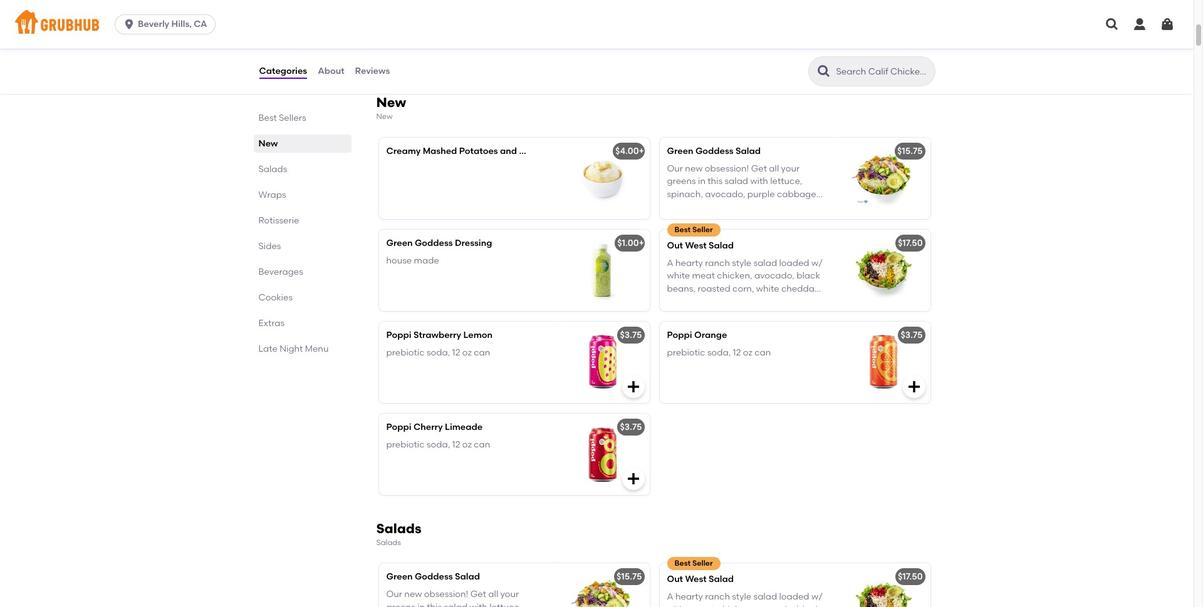 Task type: locate. For each thing, give the bounding box(es) containing it.
loaded inside a hearty ranch style salad loaded w/ white meat chicken, avocado, blac
[[779, 593, 809, 603]]

+
[[639, 146, 644, 157], [639, 238, 644, 249]]

1 vertical spatial best
[[675, 225, 691, 234]]

house made
[[386, 256, 439, 266]]

ranch inside a hearty ranch style salad loaded w/ white meat chicken, avocado, black beans, roasted corn, white cheddar cheese, red peppers, pita croutons & side chipotle dressing.
[[705, 258, 730, 269]]

1 best seller from the top
[[675, 225, 713, 234]]

oz for strawberry
[[462, 348, 472, 358]]

green down salads salads at the bottom of the page
[[386, 572, 413, 583]]

w/
[[812, 258, 823, 269], [812, 593, 823, 603]]

1 vertical spatial salad
[[754, 593, 777, 603]]

beverly
[[138, 19, 169, 29]]

prebiotic soda, 12 oz can
[[386, 348, 490, 358], [667, 348, 771, 358], [386, 440, 490, 451]]

$14.00
[[725, 40, 752, 50]]

style inside a hearty ranch style salad loaded w/ white meat chicken, avocado, blac
[[732, 593, 752, 603]]

salads
[[259, 164, 287, 175], [376, 521, 422, 537], [376, 539, 401, 548]]

salad
[[754, 258, 777, 269], [754, 593, 777, 603]]

2 vertical spatial goddess
[[415, 572, 453, 583]]

2 salad from the top
[[754, 593, 777, 603]]

meat inside a hearty ranch style salad loaded w/ white meat chicken, avocado, black beans, roasted corn, white cheddar cheese, red peppers, pita croutons & side chipotle dressing.
[[692, 271, 715, 282]]

new down best sellers
[[259, 139, 278, 149]]

1 style from the top
[[732, 258, 752, 269]]

hearty for a hearty ranch style salad loaded w/ white meat chicken, avocado, blac
[[676, 593, 703, 603]]

oz down limeade at bottom left
[[462, 440, 472, 451]]

goddess
[[696, 146, 734, 157], [415, 238, 453, 249], [415, 572, 453, 583]]

1 out west salad from the top
[[667, 240, 734, 251]]

prebiotic soda, 12 oz can down orange
[[667, 348, 771, 358]]

white
[[667, 271, 690, 282], [756, 284, 779, 294], [667, 605, 690, 608]]

svg image inside the main navigation navigation
[[1160, 17, 1175, 32]]

seller up a hearty ranch style salad loaded w/ white meat chicken, avocado, blac
[[693, 560, 713, 568]]

chicken, for a hearty ranch style salad loaded w/ white meat chicken, avocado, blac
[[717, 605, 752, 608]]

poppi strawberry lemon image
[[556, 322, 650, 403]]

0 vertical spatial white
[[667, 271, 690, 282]]

new up creamy
[[376, 112, 393, 121]]

0 vertical spatial new
[[376, 95, 406, 111]]

salad inside a hearty ranch style salad loaded w/ white meat chicken, avocado, black beans, roasted corn, white cheddar cheese, red peppers, pita croutons & side chipotle dressing.
[[754, 258, 777, 269]]

can down lemon
[[474, 348, 490, 358]]

2 w/ from the top
[[812, 593, 823, 603]]

1 out west salad image from the top
[[836, 230, 930, 311]]

1 avocado, from the top
[[755, 271, 795, 282]]

1 vertical spatial svg image
[[626, 380, 641, 395]]

meat for a hearty ranch style salad loaded w/ white meat chicken, avocado, black beans, roasted corn, white cheddar cheese, red peppers, pita croutons & side chipotle dressing.
[[692, 271, 715, 282]]

0 vertical spatial best seller
[[675, 225, 713, 234]]

0 vertical spatial loaded
[[779, 258, 809, 269]]

2 out from the top
[[667, 575, 683, 585]]

12
[[452, 348, 460, 358], [733, 348, 741, 358], [452, 440, 460, 451]]

soda, down strawberry in the bottom left of the page
[[427, 348, 450, 358]]

0 vertical spatial seller
[[693, 225, 713, 234]]

beans,
[[667, 284, 696, 294]]

prebiotic soda, 12 oz can down strawberry in the bottom left of the page
[[386, 348, 490, 358]]

1 + from the top
[[639, 146, 644, 157]]

1 vertical spatial seller
[[693, 560, 713, 568]]

green goddess salad image
[[836, 138, 930, 219], [556, 564, 650, 608]]

mashed
[[423, 146, 457, 157]]

0 vertical spatial best
[[259, 113, 277, 123]]

0 vertical spatial green goddess salad image
[[836, 138, 930, 219]]

lemon
[[463, 330, 493, 341]]

chicken,
[[717, 271, 752, 282], [717, 605, 752, 608]]

2 out west salad image from the top
[[836, 564, 930, 608]]

rotisserie
[[259, 216, 299, 226]]

1 vertical spatial green goddess salad image
[[556, 564, 650, 608]]

reviews button
[[354, 49, 391, 94]]

croutons
[[777, 296, 814, 307]]

salad
[[736, 146, 761, 157], [709, 240, 734, 251], [455, 572, 480, 583], [709, 575, 734, 585]]

0 vertical spatial w/
[[812, 258, 823, 269]]

1 loaded from the top
[[779, 258, 809, 269]]

can down dressing.
[[755, 348, 771, 358]]

oz down dressing.
[[743, 348, 753, 358]]

beverly hills, ca
[[138, 19, 207, 29]]

green goddess dressing
[[386, 238, 492, 249]]

poppi orange
[[667, 330, 727, 341]]

limeade
[[445, 422, 483, 433]]

svg image
[[1105, 17, 1120, 32], [1132, 17, 1148, 32], [123, 18, 135, 31], [907, 380, 922, 395], [626, 472, 641, 487]]

svg image
[[1160, 17, 1175, 32], [626, 380, 641, 395]]

2 vertical spatial best
[[675, 560, 691, 568]]

0 vertical spatial hearty
[[676, 258, 703, 269]]

style
[[732, 258, 752, 269], [732, 593, 752, 603]]

can
[[474, 348, 490, 358], [755, 348, 771, 358], [474, 440, 490, 451]]

1 a from the top
[[667, 258, 673, 269]]

1 west from the top
[[685, 240, 707, 251]]

green
[[667, 146, 693, 157], [386, 238, 413, 249], [386, 572, 413, 583]]

12 for orange
[[733, 348, 741, 358]]

seller for a hearty ranch style salad loaded w/ white meat chicken, avocado, blac
[[693, 560, 713, 568]]

0 vertical spatial out west salad image
[[836, 230, 930, 311]]

w/ for a hearty ranch style salad loaded w/ white meat chicken, avocado, black beans, roasted corn, white cheddar cheese, red peppers, pita croutons & side chipotle dressing.
[[812, 258, 823, 269]]

green right the "$4.00 +"
[[667, 146, 693, 157]]

2 out west salad from the top
[[667, 575, 734, 585]]

soda, down poppi cherry limeade
[[427, 440, 450, 451]]

salads for salads salads
[[376, 521, 422, 537]]

goddess for a hearty ranch style salad loaded w/ white meat chicken, avocado, blac
[[415, 572, 453, 583]]

$3.75
[[620, 330, 642, 341], [901, 330, 923, 341], [620, 422, 642, 433]]

sides
[[259, 241, 281, 252]]

loaded for a hearty ranch style salad loaded w/ white meat chicken, avocado, black beans, roasted corn, white cheddar cheese, red peppers, pita croutons & side chipotle dressing.
[[779, 258, 809, 269]]

green for a hearty ranch style salad loaded w/ white meat chicken, avocado, blac
[[386, 572, 413, 583]]

w/ inside a hearty ranch style salad loaded w/ white meat chicken, avocado, blac
[[812, 593, 823, 603]]

$17.50
[[898, 238, 923, 249], [898, 572, 923, 583]]

wraps
[[259, 190, 286, 201]]

1 ranch from the top
[[705, 258, 730, 269]]

0 vertical spatial a
[[667, 258, 673, 269]]

0 horizontal spatial $15.75
[[617, 572, 642, 583]]

seller up roasted
[[693, 225, 713, 234]]

$1.00
[[617, 238, 639, 249]]

loaded inside a hearty ranch style salad loaded w/ white meat chicken, avocado, black beans, roasted corn, white cheddar cheese, red peppers, pita croutons & side chipotle dressing.
[[779, 258, 809, 269]]

soda,
[[427, 348, 450, 358], [708, 348, 731, 358], [427, 440, 450, 451]]

2 vertical spatial new
[[259, 139, 278, 149]]

0 vertical spatial ranch
[[705, 258, 730, 269]]

oz down lemon
[[462, 348, 472, 358]]

poppi left cherry
[[386, 422, 412, 433]]

best seller
[[675, 225, 713, 234], [675, 560, 713, 568]]

west up a hearty ranch style salad loaded w/ white meat chicken, avocado, blac
[[685, 575, 707, 585]]

hearty for a hearty ranch style salad loaded w/ white meat chicken, avocado, black beans, roasted corn, white cheddar cheese, red peppers, pita croutons & side chipotle dressing.
[[676, 258, 703, 269]]

out west salad up a hearty ranch style salad loaded w/ white meat chicken, avocado, blac
[[667, 575, 734, 585]]

0 vertical spatial green goddess salad
[[667, 146, 761, 157]]

12 down poppi strawberry lemon
[[452, 348, 460, 358]]

green for a hearty ranch style salad loaded w/ white meat chicken, avocado, black beans, roasted corn, white cheddar cheese, red peppers, pita croutons & side chipotle dressing.
[[386, 238, 413, 249]]

style for a hearty ranch style salad loaded w/ white meat chicken, avocado, blac
[[732, 593, 752, 603]]

loaded
[[779, 258, 809, 269], [779, 593, 809, 603]]

goddess for a hearty ranch style salad loaded w/ white meat chicken, avocado, black beans, roasted corn, white cheddar cheese, red peppers, pita croutons & side chipotle dressing.
[[415, 238, 453, 249]]

1 vertical spatial meat
[[692, 605, 715, 608]]

salads salads
[[376, 521, 422, 548]]

1 vertical spatial green goddess salad
[[386, 572, 480, 583]]

meat for a hearty ranch style salad loaded w/ white meat chicken, avocado, blac
[[692, 605, 715, 608]]

orange
[[694, 330, 727, 341]]

new down reviews button
[[376, 95, 406, 111]]

2 vertical spatial white
[[667, 605, 690, 608]]

1 vertical spatial best seller
[[675, 560, 713, 568]]

cookies
[[259, 293, 293, 303]]

late
[[259, 344, 278, 355]]

meat
[[692, 271, 715, 282], [692, 605, 715, 608]]

0 vertical spatial avocado,
[[755, 271, 795, 282]]

1 vertical spatial salads
[[376, 521, 422, 537]]

0 vertical spatial west
[[685, 240, 707, 251]]

1 horizontal spatial svg image
[[1160, 17, 1175, 32]]

1 vertical spatial chicken,
[[717, 605, 752, 608]]

ranch
[[705, 258, 730, 269], [705, 593, 730, 603]]

0 vertical spatial chicken,
[[717, 271, 752, 282]]

1 vertical spatial $17.50
[[898, 572, 923, 583]]

2 ranch from the top
[[705, 593, 730, 603]]

chicken, inside a hearty ranch style salad loaded w/ white meat chicken, avocado, black beans, roasted corn, white cheddar cheese, red peppers, pita croutons & side chipotle dressing.
[[717, 271, 752, 282]]

$4.00
[[615, 146, 639, 157]]

west
[[685, 240, 707, 251], [685, 575, 707, 585]]

0 horizontal spatial green goddess salad
[[386, 572, 480, 583]]

seller
[[693, 225, 713, 234], [693, 560, 713, 568]]

1 vertical spatial a
[[667, 593, 673, 603]]

1 salad from the top
[[754, 258, 777, 269]]

2 + from the top
[[639, 238, 644, 249]]

0 vertical spatial meat
[[692, 271, 715, 282]]

poppi
[[386, 330, 412, 341], [667, 330, 692, 341], [386, 422, 412, 433]]

and
[[500, 146, 517, 157]]

prebiotic down poppi orange
[[667, 348, 705, 358]]

1 hearty from the top
[[676, 258, 703, 269]]

a hearty ranch style salad loaded w/ white meat chicken, avocado, blac
[[667, 593, 823, 608]]

1 vertical spatial +
[[639, 238, 644, 249]]

night
[[280, 344, 303, 355]]

1 vertical spatial out
[[667, 575, 683, 585]]

1 vertical spatial loaded
[[779, 593, 809, 603]]

soda, for cherry
[[427, 440, 450, 451]]

1 seller from the top
[[693, 225, 713, 234]]

0 horizontal spatial svg image
[[626, 380, 641, 395]]

prebiotic down strawberry in the bottom left of the page
[[386, 348, 425, 358]]

menu
[[305, 344, 329, 355]]

a
[[667, 258, 673, 269], [667, 593, 673, 603]]

poppi for poppi strawberry lemon
[[386, 330, 412, 341]]

ranch inside a hearty ranch style salad loaded w/ white meat chicken, avocado, blac
[[705, 593, 730, 603]]

avocado,
[[755, 271, 795, 282], [755, 605, 795, 608]]

1 out from the top
[[667, 240, 683, 251]]

w/ inside a hearty ranch style salad loaded w/ white meat chicken, avocado, black beans, roasted corn, white cheddar cheese, red peppers, pita croutons & side chipotle dressing.
[[812, 258, 823, 269]]

0 vertical spatial $17.50
[[898, 238, 923, 249]]

2 best seller from the top
[[675, 560, 713, 568]]

2 a from the top
[[667, 593, 673, 603]]

salad for a hearty ranch style salad loaded w/ white meat chicken, avocado, blac
[[754, 593, 777, 603]]

1 vertical spatial avocado,
[[755, 605, 795, 608]]

2 style from the top
[[732, 593, 752, 603]]

1 vertical spatial w/
[[812, 593, 823, 603]]

1 vertical spatial new
[[376, 112, 393, 121]]

can down limeade at bottom left
[[474, 440, 490, 451]]

oz for cherry
[[462, 440, 472, 451]]

2 vertical spatial green
[[386, 572, 413, 583]]

green goddess dressing image
[[556, 230, 650, 311]]

creamy
[[386, 146, 421, 157]]

gravy
[[519, 146, 545, 157]]

$17.25
[[388, 40, 413, 50]]

west up beans,
[[685, 240, 707, 251]]

white inside a hearty ranch style salad loaded w/ white meat chicken, avocado, blac
[[667, 605, 690, 608]]

1 vertical spatial west
[[685, 575, 707, 585]]

corn,
[[733, 284, 754, 294]]

0 vertical spatial svg image
[[1160, 17, 1175, 32]]

salad inside a hearty ranch style salad loaded w/ white meat chicken, avocado, blac
[[754, 593, 777, 603]]

1 vertical spatial out west salad
[[667, 575, 734, 585]]

out
[[667, 240, 683, 251], [667, 575, 683, 585]]

potatoes
[[459, 146, 498, 157]]

2 vertical spatial salads
[[376, 539, 401, 548]]

hearty inside a hearty ranch style salad loaded w/ white meat chicken, avocado, blac
[[676, 593, 703, 603]]

1 w/ from the top
[[812, 258, 823, 269]]

1 vertical spatial hearty
[[676, 593, 703, 603]]

avocado, inside a hearty ranch style salad loaded w/ white meat chicken, avocado, blac
[[755, 605, 795, 608]]

0 vertical spatial out
[[667, 240, 683, 251]]

oz
[[462, 348, 472, 358], [743, 348, 753, 358], [462, 440, 472, 451]]

roasted
[[698, 284, 731, 294]]

2 hearty from the top
[[676, 593, 703, 603]]

can for poppi strawberry lemon
[[474, 348, 490, 358]]

hearty inside a hearty ranch style salad loaded w/ white meat chicken, avocado, black beans, roasted corn, white cheddar cheese, red peppers, pita croutons & side chipotle dressing.
[[676, 258, 703, 269]]

west for a hearty ranch style salad loaded w/ white meat chicken, avocado, blac
[[685, 575, 707, 585]]

green up house
[[386, 238, 413, 249]]

a inside a hearty ranch style salad loaded w/ white meat chicken, avocado, blac
[[667, 593, 673, 603]]

0 vertical spatial $15.75
[[897, 146, 923, 157]]

dressing.
[[723, 309, 761, 320]]

meat inside a hearty ranch style salad loaded w/ white meat chicken, avocado, blac
[[692, 605, 715, 608]]

2 $17.50 from the top
[[898, 572, 923, 583]]

1 horizontal spatial green goddess salad
[[667, 146, 761, 157]]

prebiotic
[[386, 348, 425, 358], [667, 348, 705, 358], [386, 440, 425, 451]]

&
[[817, 296, 823, 307]]

poppi left strawberry in the bottom left of the page
[[386, 330, 412, 341]]

2 chicken, from the top
[[717, 605, 752, 608]]

12 down dressing.
[[733, 348, 741, 358]]

1 vertical spatial goddess
[[415, 238, 453, 249]]

cheese,
[[667, 296, 700, 307]]

black
[[797, 271, 820, 282]]

2 avocado, from the top
[[755, 605, 795, 608]]

new
[[376, 95, 406, 111], [376, 112, 393, 121], [259, 139, 278, 149]]

best sellers
[[259, 113, 306, 123]]

soda, down orange
[[708, 348, 731, 358]]

2 meat from the top
[[692, 605, 715, 608]]

out west salad up roasted
[[667, 240, 734, 251]]

prebiotic soda, 12 oz can down poppi cherry limeade
[[386, 440, 490, 451]]

out west salad
[[667, 240, 734, 251], [667, 575, 734, 585]]

0 vertical spatial green
[[667, 146, 693, 157]]

chipotle
[[687, 309, 721, 320]]

creamy mashed potatoes and gravy image
[[556, 138, 650, 219]]

$3.75 for poppi orange
[[901, 330, 923, 341]]

side
[[667, 309, 684, 320]]

1 chicken, from the top
[[717, 271, 752, 282]]

0 vertical spatial +
[[639, 146, 644, 157]]

svg image inside beverly hills, ca button
[[123, 18, 135, 31]]

green goddess salad
[[667, 146, 761, 157], [386, 572, 480, 583]]

out west salad image
[[836, 230, 930, 311], [836, 564, 930, 608]]

a inside a hearty ranch style salad loaded w/ white meat chicken, avocado, black beans, roasted corn, white cheddar cheese, red peppers, pita croutons & side chipotle dressing.
[[667, 258, 673, 269]]

1 horizontal spatial green goddess salad image
[[836, 138, 930, 219]]

1 meat from the top
[[692, 271, 715, 282]]

0 vertical spatial out west salad
[[667, 240, 734, 251]]

12 down limeade at bottom left
[[452, 440, 460, 451]]

beverages
[[259, 267, 303, 278]]

poppi down "side" at the bottom
[[667, 330, 692, 341]]

poppi cherry limeade
[[386, 422, 483, 433]]

1 vertical spatial ranch
[[705, 593, 730, 603]]

2 seller from the top
[[693, 560, 713, 568]]

1 vertical spatial green
[[386, 238, 413, 249]]

0 vertical spatial style
[[732, 258, 752, 269]]

out west salad image for a hearty ranch style salad loaded w/ white meat chicken, avocado, blac
[[836, 564, 930, 608]]

0 vertical spatial salads
[[259, 164, 287, 175]]

12 for strawberry
[[452, 348, 460, 358]]

2 west from the top
[[685, 575, 707, 585]]

1 $17.50 from the top
[[898, 238, 923, 249]]

avocado, inside a hearty ranch style salad loaded w/ white meat chicken, avocado, black beans, roasted corn, white cheddar cheese, red peppers, pita croutons & side chipotle dressing.
[[755, 271, 795, 282]]

prebiotic soda, 12 oz can for orange
[[667, 348, 771, 358]]

0 vertical spatial salad
[[754, 258, 777, 269]]

search icon image
[[816, 64, 831, 79]]

soda, for strawberry
[[427, 348, 450, 358]]

about
[[318, 66, 344, 76]]

chicken, inside a hearty ranch style salad loaded w/ white meat chicken, avocado, blac
[[717, 605, 752, 608]]

1 vertical spatial style
[[732, 593, 752, 603]]

$15.75
[[897, 146, 923, 157], [617, 572, 642, 583]]

out west salad image for a hearty ranch style salad loaded w/ white meat chicken, avocado, black beans, roasted corn, white cheddar cheese, red peppers, pita croutons & side chipotle dressing.
[[836, 230, 930, 311]]

2 loaded from the top
[[779, 593, 809, 603]]

best for green goddess salad
[[675, 560, 691, 568]]

hearty
[[676, 258, 703, 269], [676, 593, 703, 603]]

prebiotic down cherry
[[386, 440, 425, 451]]

style inside a hearty ranch style salad loaded w/ white meat chicken, avocado, black beans, roasted corn, white cheddar cheese, red peppers, pita croutons & side chipotle dressing.
[[732, 258, 752, 269]]

1 vertical spatial out west salad image
[[836, 564, 930, 608]]



Task type: vqa. For each thing, say whether or not it's contained in the screenshot.
Dressing
yes



Task type: describe. For each thing, give the bounding box(es) containing it.
a for a hearty ranch style salad loaded w/ white meat chicken, avocado, black beans, roasted corn, white cheddar cheese, red peppers, pita croutons & side chipotle dressing.
[[667, 258, 673, 269]]

west for a hearty ranch style salad loaded w/ white meat chicken, avocado, black beans, roasted corn, white cheddar cheese, red peppers, pita croutons & side chipotle dressing.
[[685, 240, 707, 251]]

salads for salads
[[259, 164, 287, 175]]

new for new
[[259, 139, 278, 149]]

late night menu
[[259, 344, 329, 355]]

categories button
[[259, 49, 308, 94]]

1 vertical spatial white
[[756, 284, 779, 294]]

$17.25 button
[[379, 0, 706, 66]]

Search Calif Chicken Cafe - Beverly Grove search field
[[835, 66, 931, 78]]

best for green goddess dressing
[[675, 225, 691, 234]]

hills,
[[171, 19, 192, 29]]

house
[[386, 256, 412, 266]]

soda, for orange
[[708, 348, 731, 358]]

$17.50 for a hearty ranch style salad loaded w/ white meat chicken, avocado, blac
[[898, 572, 923, 583]]

extras
[[259, 318, 285, 329]]

avocado, for a hearty ranch style salad loaded w/ white meat chicken, avocado, blac
[[755, 605, 795, 608]]

can for poppi orange
[[755, 348, 771, 358]]

beverly hills, ca button
[[115, 14, 220, 34]]

reviews
[[355, 66, 390, 76]]

chicken, for a hearty ranch style salad loaded w/ white meat chicken, avocado, black beans, roasted corn, white cheddar cheese, red peppers, pita croutons & side chipotle dressing.
[[717, 271, 752, 282]]

prebiotic for strawberry
[[386, 348, 425, 358]]

$3.75 for poppi cherry limeade
[[620, 422, 642, 433]]

ranch for a hearty ranch style salad loaded w/ white meat chicken, avocado, blac
[[705, 593, 730, 603]]

ranch for a hearty ranch style salad loaded w/ white meat chicken, avocado, black beans, roasted corn, white cheddar cheese, red peppers, pita croutons & side chipotle dressing.
[[705, 258, 730, 269]]

+ for $4.00 +
[[639, 146, 644, 157]]

$3.75 for poppi strawberry lemon
[[620, 330, 642, 341]]

best seller for a hearty ranch style salad loaded w/ white meat chicken, avocado, black beans, roasted corn, white cheddar cheese, red peppers, pita croutons & side chipotle dressing.
[[675, 225, 713, 234]]

prebiotic soda, 12 oz can for strawberry
[[386, 348, 490, 358]]

12 for cherry
[[452, 440, 460, 451]]

new inside new new
[[376, 112, 393, 121]]

red
[[702, 296, 716, 307]]

salad for a hearty ranch style salad loaded w/ white meat chicken, avocado, black beans, roasted corn, white cheddar cheese, red peppers, pita croutons & side chipotle dressing.
[[754, 258, 777, 269]]

poppi for poppi cherry limeade
[[386, 422, 412, 433]]

poppi for poppi orange
[[667, 330, 692, 341]]

can for poppi cherry limeade
[[474, 440, 490, 451]]

peppers,
[[718, 296, 756, 307]]

0 horizontal spatial green goddess salad image
[[556, 564, 650, 608]]

0 vertical spatial goddess
[[696, 146, 734, 157]]

prebiotic soda, 12 oz can for cherry
[[386, 440, 490, 451]]

avocado, for a hearty ranch style salad loaded w/ white meat chicken, avocado, black beans, roasted corn, white cheddar cheese, red peppers, pita croutons & side chipotle dressing.
[[755, 271, 795, 282]]

ca
[[194, 19, 207, 29]]

about button
[[317, 49, 345, 94]]

w/ for a hearty ranch style salad loaded w/ white meat chicken, avocado, blac
[[812, 593, 823, 603]]

$4.00 +
[[615, 146, 644, 157]]

+ for $1.00 +
[[639, 238, 644, 249]]

strawberry
[[414, 330, 461, 341]]

prebiotic for orange
[[667, 348, 705, 358]]

sellers
[[279, 113, 306, 123]]

seller for a hearty ranch style salad loaded w/ white meat chicken, avocado, black beans, roasted corn, white cheddar cheese, red peppers, pita croutons & side chipotle dressing.
[[693, 225, 713, 234]]

cheddar
[[781, 284, 818, 294]]

out west salad for a hearty ranch style salad loaded w/ white meat chicken, avocado, black beans, roasted corn, white cheddar cheese, red peppers, pita croutons & side chipotle dressing.
[[667, 240, 734, 251]]

1 vertical spatial $15.75
[[617, 572, 642, 583]]

a hearty ranch style salad loaded w/ white meat chicken, avocado, black beans, roasted corn, white cheddar cheese, red peppers, pita croutons & side chipotle dressing.
[[667, 258, 823, 320]]

poppi cherry limeade image
[[556, 414, 650, 496]]

dressing
[[455, 238, 492, 249]]

loaded for a hearty ranch style salad loaded w/ white meat chicken, avocado, blac
[[779, 593, 809, 603]]

white for a hearty ranch style salad loaded w/ white meat chicken, avocado, black beans, roasted corn, white cheddar cheese, red peppers, pita croutons & side chipotle dressing.
[[667, 271, 690, 282]]

prebiotic for cherry
[[386, 440, 425, 451]]

categories
[[259, 66, 307, 76]]

main navigation navigation
[[0, 0, 1194, 49]]

best seller for a hearty ranch style salad loaded w/ white meat chicken, avocado, blac
[[675, 560, 713, 568]]

a for a hearty ranch style salad loaded w/ white meat chicken, avocado, blac
[[667, 593, 673, 603]]

oz for orange
[[743, 348, 753, 358]]

out for a hearty ranch style salad loaded w/ white meat chicken, avocado, black beans, roasted corn, white cheddar cheese, red peppers, pita croutons & side chipotle dressing.
[[667, 240, 683, 251]]

new for new new
[[376, 95, 406, 111]]

style for a hearty ranch style salad loaded w/ white meat chicken, avocado, black beans, roasted corn, white cheddar cheese, red peppers, pita croutons & side chipotle dressing.
[[732, 258, 752, 269]]

pita
[[758, 296, 775, 307]]

$14.00 button
[[716, 0, 930, 66]]

$1.00 +
[[617, 238, 644, 249]]

creamy mashed potatoes and gravy
[[386, 146, 545, 157]]

new new
[[376, 95, 406, 121]]

salads inside salads salads
[[376, 539, 401, 548]]

$17.50 for a hearty ranch style salad loaded w/ white meat chicken, avocado, black beans, roasted corn, white cheddar cheese, red peppers, pita croutons & side chipotle dressing.
[[898, 238, 923, 249]]

poppi strawberry lemon
[[386, 330, 493, 341]]

white for a hearty ranch style salad loaded w/ white meat chicken, avocado, blac
[[667, 605, 690, 608]]

1 horizontal spatial $15.75
[[897, 146, 923, 157]]

cherry
[[414, 422, 443, 433]]

out west salad for a hearty ranch style salad loaded w/ white meat chicken, avocado, blac
[[667, 575, 734, 585]]

made
[[414, 256, 439, 266]]

out for a hearty ranch style salad loaded w/ white meat chicken, avocado, blac
[[667, 575, 683, 585]]

poppi orange image
[[836, 322, 930, 403]]



